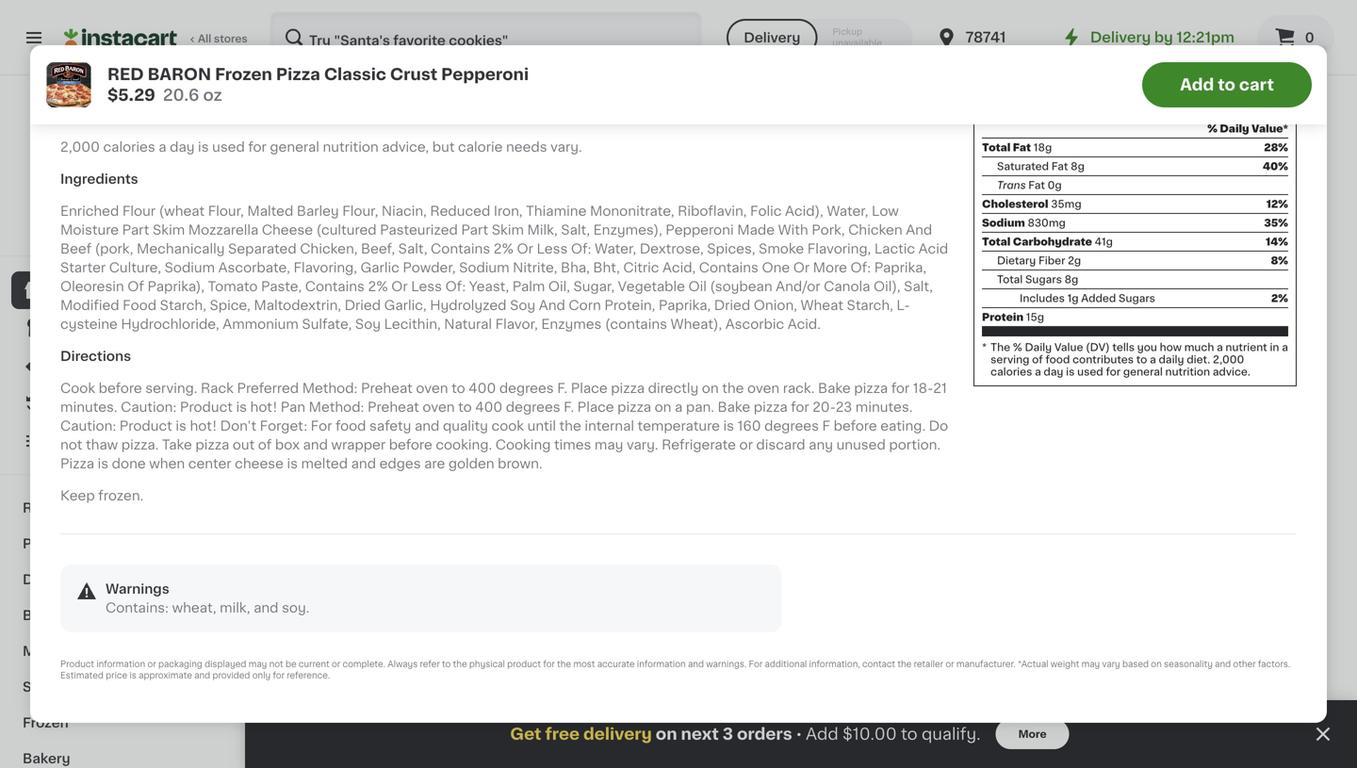 Task type: describe. For each thing, give the bounding box(es) containing it.
done
[[112, 457, 146, 470]]

a down the 20.6
[[159, 140, 166, 154]]

is down box
[[287, 457, 298, 470]]

directly
[[648, 382, 699, 395]]

and inside 'warnings contains: wheat, milk, and soy.'
[[254, 602, 279, 615]]

is left 160
[[724, 420, 735, 433]]

8g for total sugars 8g
[[1065, 274, 1079, 285]]

1 horizontal spatial less
[[537, 242, 568, 255]]

0 vertical spatial before
[[99, 382, 142, 395]]

crust for red baron frozen pizza classic crust pepperoni
[[372, 507, 408, 520]]

day inside * the % daily value (dv) tells you how much a nutrient in a serving of food contributes to a daily diet. 2,000 calories a day is used for general nutrition advice.
[[1044, 367, 1064, 377]]

1 horizontal spatial water,
[[827, 205, 869, 218]]

1 vertical spatial hot!
[[190, 420, 217, 433]]

0 horizontal spatial flavoring,
[[294, 261, 357, 274]]

23.45 oz
[[458, 526, 504, 536]]

0 horizontal spatial soy
[[355, 318, 381, 331]]

oz up the pork,
[[826, 131, 838, 142]]

jennie-o fresh ground turkey 16 oz
[[283, 94, 438, 142]]

eye
[[846, 488, 871, 501]]

1 horizontal spatial flavoring,
[[808, 242, 872, 255]]

1 horizontal spatial and
[[906, 223, 933, 237]]

most
[[574, 660, 595, 669]]

2 horizontal spatial contains
[[699, 261, 759, 274]]

1 horizontal spatial sodium
[[459, 261, 510, 274]]

frozen inside the "red baron frozen pizza classic crust pepperoni $5.29 20.6 oz"
[[215, 66, 272, 83]]

cheese
[[262, 223, 313, 237]]

2 horizontal spatial 2%
[[1272, 293, 1289, 304]]

bakery
[[23, 752, 70, 766]]

1 horizontal spatial %
[[1208, 124, 1218, 134]]

wheat
[[801, 299, 844, 312]]

factors.
[[1259, 660, 1291, 669]]

add for 4th add button from the right
[[576, 309, 603, 322]]

frozen inside stouffer's lasagna with meat & sauce frozen meal
[[1080, 507, 1125, 520]]

delivery for delivery by 12:21pm
[[1091, 31, 1152, 44]]

and down packaging
[[194, 672, 210, 680]]

1 horizontal spatial bake
[[818, 382, 851, 395]]

fresh inside jennie-o fresh ground turkey 16 oz
[[349, 94, 385, 107]]

on up pan.
[[702, 382, 719, 395]]

meal
[[984, 526, 1017, 539]]

1 vertical spatial 2%
[[368, 280, 388, 293]]

is down thaw
[[98, 457, 109, 470]]

pepperoni inside the "red baron frozen pizza classic crust pepperoni $5.29 20.6 oz"
[[441, 66, 529, 83]]

total carbohydrate 41g
[[983, 237, 1114, 247]]

not inside cook before serving. rack preferred method: preheat oven to 400 degrees f. place pizza directly on the oven rack. bake pizza for 18-21 minutes. caution: product is hot! pan method: preheat oven to 400 degrees f. place pizza on a pan. bake pizza for 20-23 minutes. caution: product is hot! don't forget: for food safety and quality cook until the internal temperature is 160 degrees f before eating. do not thaw pizza. take pizza out of box and wrapper before cooking. cooking times may vary. refrigerate or discard any unused portion. pizza is done when center cheese is melted and edges are golden brown.
[[60, 438, 82, 452]]

canola
[[824, 280, 871, 293]]

product inside product information or packaging displayed may not be current or complete. always refer to the physical product for the most accurate information and warnings. for additional information, contact the retailer or manufacturer. *actual weight may vary based on seasonality and other factors. estimated price is approximate and provided only for reference.
[[60, 660, 94, 669]]

a right nutrient at top
[[1283, 342, 1289, 353]]

1 vertical spatial 400
[[475, 401, 503, 414]]

1 vertical spatial ingredients
[[60, 172, 138, 186]]

jennie- for jennie-o fresh ground turkey
[[283, 94, 334, 107]]

lb
[[1167, 150, 1177, 161]]

a down "you"
[[1151, 355, 1157, 365]]

bakery link
[[11, 741, 229, 769]]

do
[[929, 420, 949, 433]]

0 horizontal spatial sugars
[[1026, 274, 1063, 285]]

1 flour, from the left
[[208, 205, 244, 218]]

to inside treatment tracker modal dialog
[[901, 727, 918, 743]]

carbohydrate
[[1013, 237, 1093, 247]]

crust for red baron frozen pizza classic crust pepperoni $5.29 20.6 oz
[[390, 66, 438, 83]]

b for 85/15
[[664, 94, 674, 107]]

0 horizontal spatial sodium
[[165, 261, 215, 274]]

for up malted
[[248, 140, 267, 154]]

times
[[554, 438, 592, 452]]

0 vertical spatial contains
[[431, 242, 491, 255]]

1 dried from the left
[[345, 299, 381, 312]]

for left 18-
[[892, 382, 910, 395]]

1 horizontal spatial sugars
[[1119, 293, 1156, 304]]

the left most
[[557, 660, 571, 669]]

0 vertical spatial general
[[270, 140, 320, 154]]

turkey inside 'h-e-b select ingredients sliced oven roasted turkey breast'
[[517, 132, 562, 145]]

vegetable inside enriched flour (wheat flour, malted barley flour, niacin, reduced iron, thiamine mononitrate, riboflavin, folic acid), water, low moisture part skim mozzarella cheese (cultured pasteurized part skim milk, salt, enzymes), pepperoni made with pork, chicken and beef (pork, mechanically separated chicken, beef, salt, contains 2% or less of: water, dextrose, spices, smoke flavoring, lactic acid starter culture, sodium ascorbate, flavoring, garlic powder, sodium nitrite, bha, bht, citric acid, contains one or more of: paprika, oleoresin of paprika), tomato paste, contains 2% or less of: yeast, palm oil, sugar, vegetable oil (soybean and/or canola oil), salt, modified food starch, spice, maltodextrin, dried garlic, hydrolyzed soy and corn protein, paprika, dried onion, wheat starch, l- cysteine hydrochloride, ammonium sulfate, soy lecithin, natural flavor, enzymes (contains wheat), ascorbic acid.
[[618, 280, 685, 293]]

2 starch, from the left
[[847, 299, 894, 312]]

(wheat
[[159, 205, 205, 218]]

and left the other
[[1216, 660, 1232, 669]]

turkey inside honeysuckle white® 85% lean 15% fat fresh ground turkey 1 lb
[[1213, 132, 1257, 145]]

0 vertical spatial or
[[517, 242, 534, 255]]

saturated
[[998, 161, 1050, 172]]

total for saturated fat 8g
[[983, 142, 1011, 153]]

white®
[[1250, 94, 1297, 107]]

2 o from the left
[[860, 94, 872, 107]]

pasteurized
[[380, 223, 458, 237]]

fresh inside honeysuckle white® 85% lean 15% fat fresh ground turkey 1 lb
[[1281, 113, 1318, 126]]

1 vertical spatial water,
[[595, 242, 637, 255]]

2 vertical spatial salt,
[[904, 280, 933, 293]]

baron for red baron frozen pizza classic crust pepperoni $5.29 20.6 oz
[[148, 66, 211, 83]]

wheat,
[[172, 602, 216, 615]]

ground inside honeysuckle white® 85% lean 15% fat fresh ground turkey 1 lb
[[1160, 132, 1210, 145]]

meat & seafood link
[[11, 634, 229, 670]]

the up 160
[[723, 382, 744, 395]]

for inside product information or packaging displayed may not be current or complete. always refer to the physical product for the most accurate information and warnings. for additional information, contact the retailer or manufacturer. *actual weight may vary based on seasonality and other factors. estimated price is approximate and provided only for reference.
[[749, 660, 763, 669]]

of inside * the % daily value (dv) tells you how much a nutrient in a serving of food contributes to a daily diet. 2,000 calories a day is used for general nutrition advice.
[[1033, 355, 1044, 365]]

1 starch, from the left
[[160, 299, 206, 312]]

1 vertical spatial caution:
[[60, 420, 116, 433]]

paste,
[[261, 280, 302, 293]]

2 horizontal spatial of:
[[851, 261, 871, 274]]

85/15
[[677, 94, 715, 107]]

a right "much"
[[1217, 342, 1224, 353]]

shop
[[53, 284, 88, 297]]

portion.
[[890, 438, 941, 452]]

e- for 85/15
[[650, 94, 664, 107]]

item carousel region containing frozen entrees
[[283, 225, 1320, 605]]

1 skim from the left
[[153, 223, 185, 237]]

vary. inside cook before serving. rack preferred method: preheat oven to 400 degrees f. place pizza directly on the oven rack. bake pizza for 18-21 minutes. caution: product is hot! pan method: preheat oven to 400 degrees f. place pizza on a pan. bake pizza for 20-23 minutes. caution: product is hot! don't forget: for food safety and quality cook until the internal temperature is 160 degrees f before eating. do not thaw pizza. take pizza out of box and wrapper before cooking. cooking times may vary. refrigerate or discard any unused portion. pizza is done when center cheese is melted and edges are golden brown.
[[627, 438, 659, 452]]

calories: 380
[[60, 108, 149, 122]]

5 for red
[[294, 463, 307, 483]]

for down the rack.
[[791, 401, 810, 414]]

meat & seafood
[[23, 645, 132, 658]]

pizza for red baron frozen pizza classic crust pepperoni $5.29 20.6 oz
[[276, 66, 320, 83]]

146.00
[[1224, 42, 1276, 56]]

0 horizontal spatial of:
[[446, 280, 466, 293]]

culture,
[[109, 261, 161, 274]]

the left "retailer"
[[898, 660, 912, 669]]

palm
[[513, 280, 545, 293]]

1 vertical spatial degrees
[[506, 401, 561, 414]]

add for 1st add button from the right
[[1278, 309, 1305, 322]]

low
[[872, 205, 899, 218]]

add for 5th add button from right
[[401, 309, 428, 322]]

0 vertical spatial f.
[[557, 382, 568, 395]]

free
[[545, 727, 580, 743]]

2 horizontal spatial or
[[794, 261, 810, 274]]

select
[[502, 94, 544, 107]]

ground inside jennie-o fresh ground turkey 16 oz
[[389, 94, 438, 107]]

snacks & candy
[[23, 681, 134, 694]]

complete.
[[343, 660, 386, 669]]

jennie- for jennie-o turkey, ground, 93%/7%
[[984, 94, 1035, 107]]

view more
[[1123, 237, 1194, 251]]

refrigerate
[[662, 438, 736, 452]]

stouffer's
[[984, 488, 1049, 501]]

singles
[[634, 507, 682, 520]]

a down 15g at the top
[[1035, 367, 1042, 377]]

0 vertical spatial degrees
[[500, 382, 554, 395]]

add inside treatment tracker modal dialog
[[806, 727, 839, 743]]

cholesterol
[[983, 199, 1049, 209]]

or up approximate
[[148, 660, 156, 669]]

any
[[809, 438, 834, 452]]

appetizer
[[809, 545, 873, 558]]

spices,
[[707, 242, 756, 255]]

2 horizontal spatial before
[[834, 420, 878, 433]]

beef
[[60, 242, 92, 255]]

in inside item carousel region
[[334, 563, 344, 574]]

1 horizontal spatial 380
[[1226, 85, 1289, 115]]

vegetable inside birds eye buffalo style cauliflower wings frozen vegetable appetizer
[[857, 526, 924, 539]]

0 horizontal spatial 380
[[122, 108, 149, 122]]

bha,
[[561, 261, 590, 274]]

add to cart
[[1181, 77, 1275, 93]]

pizza for red baron frozen pizza classic crust pepperoni
[[283, 507, 317, 520]]

1 48 from the left
[[809, 131, 823, 142]]

4 add button from the left
[[1066, 299, 1139, 333]]

classic for red baron frozen pizza classic crust pepperoni
[[320, 507, 368, 520]]

red for red baron frozen pizza classic crust pepperoni $5.29 20.6 oz
[[107, 66, 144, 83]]

e- for select
[[475, 94, 489, 107]]

$ for jennie-o fresh ground turkey
[[287, 70, 294, 80]]

tomato
[[208, 280, 258, 293]]

onion,
[[754, 299, 798, 312]]

pork,
[[812, 223, 845, 237]]

packaging
[[158, 660, 203, 669]]

mechanically
[[137, 242, 225, 255]]

calories inside * the % daily value (dv) tells you how much a nutrient in a serving of food contributes to a daily diet. 2,000 calories a day is used for general nutrition advice.
[[991, 367, 1033, 377]]

1 horizontal spatial salt,
[[561, 223, 590, 237]]

turkey inside h-e-b 85/15 ground turkey 16 oz
[[634, 113, 678, 126]]

78741
[[966, 31, 1006, 44]]

treatment tracker modal dialog
[[245, 701, 1358, 769]]

oz up total fat 18g
[[1001, 131, 1014, 142]]

is down the 20.6
[[198, 140, 209, 154]]

0 horizontal spatial 4
[[212, 76, 221, 90]]

product group containing birds eye buffalo style cauliflower wings frozen vegetable appetizer
[[809, 293, 969, 574]]

0 vertical spatial day
[[170, 140, 195, 154]]

and left warnings.
[[688, 660, 704, 669]]

entrees
[[358, 234, 439, 254]]

provided
[[213, 672, 250, 680]]

hydrolyzed
[[430, 299, 507, 312]]

0 vertical spatial soy
[[510, 299, 536, 312]]

the left physical
[[453, 660, 467, 669]]

baron for red baron frozen pizza classic crust pepperoni
[[315, 488, 366, 501]]

$ 5 29 for 23.45
[[462, 463, 498, 483]]

2 vertical spatial degrees
[[765, 420, 819, 433]]

2 horizontal spatial product
[[180, 401, 233, 414]]

1 part from the left
[[122, 223, 149, 237]]

garlic
[[361, 261, 400, 274]]

16 inside h-e-b 85/15 ground turkey 16 oz
[[634, 131, 645, 142]]

general inside * the % daily value (dv) tells you how much a nutrient in a serving of food contributes to a daily diet. 2,000 calories a day is used for general nutrition advice.
[[1124, 367, 1163, 377]]

dish
[[759, 488, 789, 501]]

frozen entrees
[[283, 234, 439, 254]]

is up don't
[[236, 401, 247, 414]]

it
[[83, 397, 92, 410]]

and right the safety
[[415, 420, 440, 433]]

1 vertical spatial preheat
[[368, 401, 419, 414]]

0 vertical spatial method:
[[302, 382, 358, 395]]

0 vertical spatial caution:
[[121, 401, 177, 414]]

recipes
[[23, 502, 78, 515]]

wrapper
[[331, 438, 386, 452]]

(pork,
[[95, 242, 133, 255]]

unused
[[837, 438, 886, 452]]

fat for saturated fat 8g
[[1052, 161, 1069, 172]]

1 horizontal spatial 2%
[[494, 242, 514, 255]]

0 vertical spatial 400
[[469, 382, 496, 395]]

may inside cook before serving. rack preferred method: preheat oven to 400 degrees f. place pizza directly on the oven rack. bake pizza for 18-21 minutes. caution: product is hot! pan method: preheat oven to 400 degrees f. place pizza on a pan. bake pizza for 20-23 minutes. caution: product is hot! don't forget: for food safety and quality cook until the internal temperature is 160 degrees f before eating. do not thaw pizza. take pizza out of box and wrapper before cooking. cooking times may vary. refrigerate or discard any unused portion. pizza is done when center cheese is melted and edges are golden brown.
[[595, 438, 624, 452]]

% daily value*
[[1208, 124, 1289, 134]]

$ inside '$ 13 39 /lb'
[[462, 70, 469, 80]]

o for jennie-o turkey, ground, 93%/7%
[[1035, 94, 1047, 107]]

save $1.50
[[1013, 156, 1085, 170]]

pepperoni inside red baron frozen pizza classic crust pepperoni
[[283, 526, 351, 539]]

1 93%/7% from the left
[[866, 113, 920, 126]]

item carousel region containing customer favorites
[[283, 620, 1320, 769]]

0 vertical spatial daily
[[1221, 124, 1250, 134]]

next
[[681, 727, 719, 743]]

milk,
[[220, 602, 250, 615]]

1 information from the left
[[96, 660, 145, 669]]

or right current
[[332, 660, 341, 669]]

on inside treatment tracker modal dialog
[[656, 727, 678, 743]]

1 turkey, from the left
[[875, 94, 923, 107]]

the up times
[[560, 420, 582, 433]]

deals
[[53, 359, 92, 372]]

(contains
[[605, 318, 668, 331]]

serving per container: 4
[[60, 76, 221, 90]]

1 horizontal spatial product
[[120, 420, 172, 433]]

and down wrapper
[[351, 457, 376, 470]]

red for red baron frozen pizza classic crust pepperoni
[[283, 488, 312, 501]]

in inside * the % daily value (dv) tells you how much a nutrient in a serving of food contributes to a daily diet. 2,000 calories a day is used for general nutrition advice.
[[1271, 342, 1280, 353]]

0 vertical spatial 2,000
[[60, 140, 100, 154]]

on down directly
[[655, 401, 672, 414]]

total for dietary fiber 2g
[[983, 237, 1011, 247]]

1 vertical spatial method:
[[309, 401, 364, 414]]

0 vertical spatial hot!
[[250, 401, 277, 414]]

store
[[123, 210, 150, 220]]

0 vertical spatial preheat
[[361, 382, 413, 395]]

based
[[1123, 660, 1149, 669]]

18.56
[[1160, 526, 1189, 536]]

0 vertical spatial used
[[212, 140, 245, 154]]

1 vertical spatial paprika,
[[659, 299, 711, 312]]

product information or packaging displayed may not be current or complete. always refer to the physical product for the most accurate information and warnings. for additional information, contact the retailer or manufacturer. *actual weight may vary based on seasonality and other factors. estimated price is approximate and provided only for reference.
[[60, 660, 1291, 680]]

or inside cook before serving. rack preferred method: preheat oven to 400 degrees f. place pizza directly on the oven rack. bake pizza for 18-21 minutes. caution: product is hot! pan method: preheat oven to 400 degrees f. place pizza on a pan. bake pizza for 20-23 minutes. caution: product is hot! don't forget: for food safety and quality cook until the internal temperature is 160 degrees f before eating. do not thaw pizza. take pizza out of box and wrapper before cooking. cooking times may vary. refrigerate or discard any unused portion. pizza is done when center cheese is melted and edges are golden brown.
[[740, 438, 753, 452]]

classic for red baron frozen pizza classic crust pepperoni $5.29 20.6 oz
[[324, 66, 386, 83]]

a inside cook before serving. rack preferred method: preheat oven to 400 degrees f. place pizza directly on the oven rack. bake pizza for 18-21 minutes. caution: product is hot! pan method: preheat oven to 400 degrees f. place pizza on a pan. bake pizza for 20-23 minutes. caution: product is hot! don't forget: for food safety and quality cook until the internal temperature is 160 degrees f before eating. do not thaw pizza. take pizza out of box and wrapper before cooking. cooking times may vary. refrigerate or discard any unused portion. pizza is done when center cheese is melted and edges are golden brown.
[[675, 401, 683, 414]]

2 minutes. from the left
[[856, 401, 913, 414]]

daily
[[1159, 355, 1185, 365]]

0 horizontal spatial bake
[[718, 401, 751, 414]]

18.56 oz
[[1160, 526, 1204, 536]]

box
[[275, 438, 300, 452]]

2 vertical spatial total
[[998, 274, 1023, 285]]

birds eye buffalo style cauliflower wings frozen vegetable appetizer button
[[809, 293, 969, 558]]

oz inside jennie-o fresh ground turkey 16 oz
[[297, 131, 309, 142]]

ascorbate,
[[218, 261, 290, 274]]

serving
[[991, 355, 1030, 365]]

8g for saturated fat 8g
[[1071, 161, 1085, 172]]

1 vertical spatial less
[[411, 280, 442, 293]]

$10.00
[[843, 727, 897, 743]]

red for red baron deep dish singles pepperoni pizzas
[[634, 488, 663, 501]]

snacks
[[23, 681, 72, 694]]

1 horizontal spatial 4
[[1171, 69, 1185, 89]]

niacin,
[[382, 205, 427, 218]]

soy.
[[282, 602, 310, 615]]

honeysuckle
[[1160, 94, 1247, 107]]

or right "retailer"
[[946, 660, 955, 669]]

contains:
[[106, 602, 169, 615]]

2 horizontal spatial may
[[1082, 660, 1101, 669]]

$ 5 29 for red
[[287, 463, 322, 483]]

chicken,
[[300, 242, 358, 255]]

oz right 23.45
[[491, 526, 504, 536]]

2 add button from the left
[[540, 299, 613, 333]]

for right 'only'
[[273, 672, 285, 680]]

2 vertical spatial before
[[389, 438, 433, 452]]



Task type: locate. For each thing, give the bounding box(es) containing it.
other
[[1234, 660, 1257, 669]]

3 add button from the left
[[715, 299, 788, 333]]

0 horizontal spatial food
[[336, 420, 366, 433]]

0
[[1306, 31, 1315, 44]]

1 horizontal spatial baron
[[315, 488, 366, 501]]

1 vertical spatial pizza
[[60, 457, 94, 470]]

0 vertical spatial vegetable
[[618, 280, 685, 293]]

seasonality
[[1165, 660, 1213, 669]]

$ inside $ 6 39
[[287, 70, 294, 80]]

delivery inside button
[[744, 31, 801, 44]]

paprika,
[[875, 261, 927, 274], [659, 299, 711, 312]]

0 horizontal spatial fresh
[[349, 94, 385, 107]]

add down "(soybean"
[[751, 309, 779, 322]]

acid,
[[663, 261, 696, 274]]

o up '2,000 calories a day is used for general nutrition advice, but calorie needs vary.' at the top left of the page
[[334, 94, 345, 107]]

baron up the 20.6
[[148, 66, 211, 83]]

frozen down the barley
[[283, 234, 354, 254]]

add down added
[[1102, 309, 1130, 322]]

1 vertical spatial product
[[120, 420, 172, 433]]

ingredients up roasted
[[458, 113, 534, 126]]

2 16 from the left
[[634, 131, 645, 142]]

a
[[159, 140, 166, 154], [1217, 342, 1224, 353], [1283, 342, 1289, 353], [1151, 355, 1157, 365], [1035, 367, 1042, 377], [675, 401, 683, 414]]

is
[[198, 140, 209, 154], [1067, 367, 1075, 377], [236, 401, 247, 414], [176, 420, 187, 433], [724, 420, 735, 433], [98, 457, 109, 470], [287, 457, 298, 470], [130, 672, 137, 680]]

0 vertical spatial vary.
[[551, 140, 582, 154]]

item carousel region
[[283, 225, 1320, 605], [283, 620, 1320, 769]]

flavoring, down the pork,
[[808, 242, 872, 255]]

1 horizontal spatial used
[[1078, 367, 1104, 377]]

1 horizontal spatial ground,
[[984, 113, 1038, 126]]

part down reduced
[[462, 223, 489, 237]]

ingredients
[[458, 113, 534, 126], [60, 172, 138, 186]]

1 16 from the left
[[283, 131, 294, 142]]

sugars
[[1026, 274, 1063, 285], [1119, 293, 1156, 304]]

is up take
[[176, 420, 187, 433]]

0 horizontal spatial turkey,
[[875, 94, 923, 107]]

fat inside honeysuckle white® 85% lean 15% fat fresh ground turkey 1 lb
[[1257, 113, 1278, 126]]

1 horizontal spatial paprika,
[[875, 261, 927, 274]]

red inside the "red baron frozen pizza classic crust pepperoni $5.29 20.6 oz"
[[107, 66, 144, 83]]

of:
[[571, 242, 592, 255], [851, 261, 871, 274], [446, 280, 466, 293]]

classic up jennie-o fresh ground turkey 16 oz
[[324, 66, 386, 83]]

0 horizontal spatial part
[[122, 223, 149, 237]]

e- inside h-e-b 85/15 ground turkey 16 oz
[[650, 94, 664, 107]]

spice,
[[210, 299, 251, 312]]

ingredients inside 'h-e-b select ingredients sliced oven roasted turkey breast'
[[458, 113, 534, 126]]

may up 'only'
[[249, 660, 267, 669]]

0 horizontal spatial 29
[[309, 464, 322, 475]]

service type group
[[727, 19, 913, 57]]

39 for 6
[[309, 70, 323, 80]]

food inside * the % daily value (dv) tells you how much a nutrient in a serving of food contributes to a daily diet. 2,000 calories a day is used for general nutrition advice.
[[1046, 355, 1071, 365]]

1 horizontal spatial for
[[749, 660, 763, 669]]

0 horizontal spatial or
[[392, 280, 408, 293]]

flavoring, down chicken,
[[294, 261, 357, 274]]

satisfaction
[[79, 229, 143, 239]]

& left eggs
[[63, 573, 74, 587]]

stouffer's lasagna with meat & sauce frozen meal
[[984, 488, 1142, 539]]

jennie- down service type group
[[809, 94, 860, 107]]

calories down "calories: 380"
[[103, 140, 155, 154]]

information right "accurate"
[[637, 660, 686, 669]]

jennie-
[[283, 94, 334, 107], [809, 94, 860, 107], [984, 94, 1035, 107]]

2% down 8%
[[1272, 293, 1289, 304]]

enzymes
[[542, 318, 602, 331]]

b for select
[[489, 94, 499, 107]]

prices
[[153, 210, 186, 220]]

2 jennie- from the left
[[809, 94, 860, 107]]

used up mozzarella at the left top of page
[[212, 140, 245, 154]]

2 flour, from the left
[[343, 205, 378, 218]]

2 part from the left
[[462, 223, 489, 237]]

1 vertical spatial nutrition
[[1166, 367, 1211, 377]]

1 39 from the left
[[309, 70, 323, 80]]

for right "product"
[[543, 660, 555, 669]]

39 for 13
[[493, 70, 507, 80]]

h-e-b 85/15 ground turkey 16 oz
[[634, 94, 768, 142]]

contact
[[863, 660, 896, 669]]

not
[[60, 438, 82, 452], [269, 660, 284, 669]]

food
[[123, 299, 157, 312]]

1 vertical spatial vegetable
[[857, 526, 924, 539]]

in-
[[108, 210, 123, 220]]

total up saturated at the right of the page
[[983, 142, 1011, 153]]

honeysuckle white® 85% lean 15% fat fresh ground turkey 1 lb
[[1160, 94, 1318, 161]]

pan
[[281, 401, 306, 414]]

5 for 23.45
[[469, 463, 482, 483]]

2 b from the left
[[664, 94, 674, 107]]

h- inside h-e-b 85/15 ground turkey 16 oz
[[634, 94, 650, 107]]

frozen inside birds eye buffalo style cauliflower wings frozen vegetable appetizer
[[809, 526, 854, 539]]

and up melted
[[303, 438, 328, 452]]

is inside product information or packaging displayed may not be current or complete. always refer to the physical product for the most accurate information and warnings. for additional information, contact the retailer or manufacturer. *actual weight may vary based on seasonality and other factors. estimated price is approximate and provided only for reference.
[[130, 672, 137, 680]]

starch,
[[160, 299, 206, 312], [847, 299, 894, 312]]

baron inside the "red baron frozen pizza classic crust pepperoni $5.29 20.6 oz"
[[148, 66, 211, 83]]

cooking
[[496, 438, 551, 452]]

frozen inside 'link'
[[23, 717, 69, 730]]

1 vertical spatial meat
[[23, 645, 58, 658]]

2,000 up advice.
[[1214, 355, 1245, 365]]

15%
[[1228, 113, 1254, 126]]

food inside cook before serving. rack preferred method: preheat oven to 400 degrees f. place pizza directly on the oven rack. bake pizza for 18-21 minutes. caution: product is hot! pan method: preheat oven to 400 degrees f. place pizza on a pan. bake pizza for 20-23 minutes. caution: product is hot! don't forget: for food safety and quality cook until the internal temperature is 160 degrees f before eating. do not thaw pizza. take pizza out of box and wrapper before cooking. cooking times may vary. refrigerate or discard any unused portion. pizza is done when center cheese is melted and edges are golden brown.
[[336, 420, 366, 433]]

serving size: 0.25 pizza
[[60, 44, 215, 57]]

discard
[[757, 438, 806, 452]]

before up edges
[[389, 438, 433, 452]]

red up $5.29
[[107, 66, 144, 83]]

of inside cook before serving. rack preferred method: preheat oven to 400 degrees f. place pizza directly on the oven rack. bake pizza for 18-21 minutes. caution: product is hot! pan method: preheat oven to 400 degrees f. place pizza on a pan. bake pizza for 20-23 minutes. caution: product is hot! don't forget: for food safety and quality cook until the internal temperature is 160 degrees f before eating. do not thaw pizza. take pizza out of box and wrapper before cooking. cooking times may vary. refrigerate or discard any unused portion. pizza is done when center cheese is melted and edges are golden brown.
[[258, 438, 272, 452]]

0 vertical spatial crust
[[390, 66, 438, 83]]

jennie-o turkey, ground, 93%/7% 48 oz down service type group
[[809, 94, 923, 142]]

serving for serving per container: 4
[[60, 76, 110, 90]]

oz right the 20.6
[[203, 87, 222, 103]]

more down *actual
[[1019, 729, 1047, 740]]

less down the "milk,"
[[537, 242, 568, 255]]

meat inside stouffer's lasagna with meat & sauce frozen meal
[[984, 507, 1018, 520]]

/lb
[[514, 68, 535, 83]]

add button up (dv) at the top right of the page
[[1066, 299, 1139, 333]]

0 horizontal spatial vary.
[[551, 140, 582, 154]]

preheat
[[361, 382, 413, 395], [368, 401, 419, 414]]

1 horizontal spatial starch,
[[847, 299, 894, 312]]

1 horizontal spatial of:
[[571, 242, 592, 255]]

1 5 from the left
[[294, 463, 307, 483]]

manufacturer.
[[957, 660, 1016, 669]]

None search field
[[270, 11, 703, 64]]

beef,
[[361, 242, 395, 255]]

$13.39 per pound element
[[458, 67, 619, 91]]

ground, up total fat 18g
[[984, 113, 1038, 126]]

turkey down sliced
[[517, 132, 562, 145]]

buy it again link
[[11, 385, 229, 422]]

add down 8%
[[1278, 309, 1305, 322]]

h- left 85/15
[[634, 94, 650, 107]]

more up canola
[[813, 261, 848, 274]]

per
[[114, 76, 136, 90]]

crust inside the "red baron frozen pizza classic crust pepperoni $5.29 20.6 oz"
[[390, 66, 438, 83]]

caution: down it
[[60, 420, 116, 433]]

0 horizontal spatial 5
[[294, 463, 307, 483]]

oil),
[[874, 280, 901, 293]]

0 vertical spatial %
[[1208, 124, 1218, 134]]

view
[[1123, 237, 1155, 251]]

higher than in-store prices link
[[43, 207, 197, 223]]

0 horizontal spatial h-
[[458, 94, 475, 107]]

with inside enriched flour (wheat flour, malted barley flour, niacin, reduced iron, thiamine mononitrate, riboflavin, folic acid), water, low moisture part skim mozzarella cheese (cultured pasteurized part skim milk, salt, enzymes), pepperoni made with pork, chicken and beef (pork, mechanically separated chicken, beef, salt, contains 2% or less of: water, dextrose, spices, smoke flavoring, lactic acid starter culture, sodium ascorbate, flavoring, garlic powder, sodium nitrite, bha, bht, citric acid, contains one or more of: paprika, oleoresin of paprika), tomato paste, contains 2% or less of: yeast, palm oil, sugar, vegetable oil (soybean and/or canola oil), salt, modified food starch, spice, maltodextrin, dried garlic, hydrolyzed soy and corn protein, paprika, dried onion, wheat starch, l- cysteine hydrochloride, ammonium sulfate, soy lecithin, natural flavor, enzymes (contains wheat), ascorbic acid.
[[778, 223, 809, 237]]

more inside "button"
[[1019, 729, 1047, 740]]

frozen link
[[11, 705, 229, 741]]

fat for trans fat 0g
[[1029, 180, 1046, 191]]

ground up advice,
[[389, 94, 438, 107]]

instacart logo image
[[64, 26, 177, 49]]

o inside jennie-o fresh ground turkey 16 oz
[[334, 94, 345, 107]]

% up "serving"
[[1014, 342, 1023, 353]]

2 29 from the left
[[484, 464, 498, 475]]

acid
[[919, 242, 949, 255]]

red down melted
[[283, 488, 312, 501]]

product group containing jennie-o turkey, ground, 93%/7%
[[984, 0, 1145, 182]]

3 o from the left
[[1035, 94, 1047, 107]]

39 inside '$ 13 39 /lb'
[[493, 70, 507, 80]]

2 dried from the left
[[715, 299, 751, 312]]

& for eggs
[[63, 573, 74, 587]]

fat
[[1257, 113, 1278, 126], [1013, 142, 1032, 153], [1052, 161, 1069, 172], [1029, 180, 1046, 191]]

oil,
[[549, 280, 570, 293]]

1 horizontal spatial h-
[[634, 94, 650, 107]]

0 horizontal spatial may
[[249, 660, 267, 669]]

hot! up take
[[190, 420, 217, 433]]

pizza inside the "red baron frozen pizza classic crust pepperoni $5.29 20.6 oz"
[[276, 66, 320, 83]]

0 vertical spatial place
[[571, 382, 608, 395]]

contributes
[[1073, 355, 1134, 365]]

2 horizontal spatial red
[[634, 488, 663, 501]]

classic inside the "red baron frozen pizza classic crust pepperoni $5.29 20.6 oz"
[[324, 66, 386, 83]]

refer
[[420, 660, 440, 669]]

dairy & eggs
[[23, 573, 111, 587]]

1 horizontal spatial ground
[[718, 94, 768, 107]]

with inside stouffer's lasagna with meat & sauce frozen meal
[[1112, 488, 1142, 501]]

frozen
[[215, 66, 272, 83], [283, 234, 354, 254], [369, 488, 413, 501], [1080, 507, 1125, 520], [809, 526, 854, 539], [23, 717, 69, 730]]

$13.99 element
[[984, 67, 1145, 91]]

daily inside * the % daily value (dv) tells you how much a nutrient in a serving of food contributes to a daily diet. 2,000 calories a day is used for general nutrition advice.
[[1025, 342, 1052, 353]]

39 inside $ 6 39
[[309, 70, 323, 80]]

16 inside jennie-o fresh ground turkey 16 oz
[[283, 131, 294, 142]]

meat up meal
[[984, 507, 1018, 520]]

0 vertical spatial of:
[[571, 242, 592, 255]]

cholesterol 35mg
[[983, 199, 1082, 209]]

2 jennie-o turkey, ground, 93%/7% 48 oz from the left
[[984, 94, 1098, 142]]

h- inside 'h-e-b select ingredients sliced oven roasted turkey breast'
[[458, 94, 475, 107]]

2 skim from the left
[[492, 223, 524, 237]]

paprika, down lactic on the right of page
[[875, 261, 927, 274]]

1 vertical spatial f.
[[564, 401, 574, 414]]

0 vertical spatial food
[[1046, 355, 1071, 365]]

1 horizontal spatial vary.
[[627, 438, 659, 452]]

is right price
[[130, 672, 137, 680]]

to inside * the % daily value (dv) tells you how much a nutrient in a serving of food contributes to a daily diet. 2,000 calories a day is used for general nutrition advice.
[[1137, 355, 1148, 365]]

used down contributes
[[1078, 367, 1104, 377]]

add for third add button from right
[[751, 309, 779, 322]]

1 horizontal spatial o
[[860, 94, 872, 107]]

0 horizontal spatial 48
[[809, 131, 823, 142]]

0 horizontal spatial red
[[107, 66, 144, 83]]

of: up canola
[[851, 261, 871, 274]]

1 b from the left
[[489, 94, 499, 107]]

may down internal
[[595, 438, 624, 452]]

1 horizontal spatial 29
[[484, 464, 498, 475]]

flour, up (cultured
[[343, 205, 378, 218]]

0 horizontal spatial paprika,
[[659, 299, 711, 312]]

1 vertical spatial with
[[1112, 488, 1142, 501]]

pizza up jennie-o fresh ground turkey 16 oz
[[276, 66, 320, 83]]

0 horizontal spatial calories
[[103, 140, 155, 154]]

of: up bha,
[[571, 242, 592, 255]]

value*
[[1252, 124, 1289, 134]]

delivery button
[[727, 19, 818, 57]]

to inside button
[[1219, 77, 1236, 93]]

0 horizontal spatial contains
[[305, 280, 365, 293]]

1 vertical spatial of
[[258, 438, 272, 452]]

1 vertical spatial place
[[578, 401, 614, 414]]

total down dietary
[[998, 274, 1023, 285]]

current
[[299, 660, 330, 669]]

& inside stouffer's lasagna with meat & sauce frozen meal
[[1022, 507, 1032, 520]]

0 horizontal spatial before
[[99, 382, 142, 395]]

0 vertical spatial salt,
[[561, 223, 590, 237]]

0 horizontal spatial %
[[1014, 342, 1023, 353]]

serving for serving size: 0.25 pizza
[[60, 44, 110, 57]]

2 ground, from the left
[[984, 113, 1038, 126]]

1 vertical spatial and
[[539, 299, 566, 312]]

oz inside the "red baron frozen pizza classic crust pepperoni $5.29 20.6 oz"
[[203, 87, 222, 103]]

1 horizontal spatial meat
[[984, 507, 1018, 520]]

more inside enriched flour (wheat flour, malted barley flour, niacin, reduced iron, thiamine mononitrate, riboflavin, folic acid), water, low moisture part skim mozzarella cheese (cultured pasteurized part skim milk, salt, enzymes), pepperoni made with pork, chicken and beef (pork, mechanically separated chicken, beef, salt, contains 2% or less of: water, dextrose, spices, smoke flavoring, lactic acid starter culture, sodium ascorbate, flavoring, garlic powder, sodium nitrite, bha, bht, citric acid, contains one or more of: paprika, oleoresin of paprika), tomato paste, contains 2% or less of: yeast, palm oil, sugar, vegetable oil (soybean and/or canola oil), salt, modified food starch, spice, maltodextrin, dried garlic, hydrolyzed soy and corn protein, paprika, dried onion, wheat starch, l- cysteine hydrochloride, ammonium sulfate, soy lecithin, natural flavor, enzymes (contains wheat), ascorbic acid.
[[813, 261, 848, 274]]

day down the 20.6
[[170, 140, 195, 154]]

15g
[[1027, 312, 1045, 323]]

0 horizontal spatial and
[[539, 299, 566, 312]]

meat
[[984, 507, 1018, 520], [23, 645, 58, 658]]

2 vertical spatial product
[[60, 660, 94, 669]]

o down $13.99 element
[[1035, 94, 1047, 107]]

skim down 'prices' in the top left of the page
[[153, 223, 185, 237]]

with right lasagna
[[1112, 488, 1142, 501]]

used inside * the % daily value (dv) tells you how much a nutrient in a serving of food contributes to a daily diet. 2,000 calories a day is used for general nutrition advice.
[[1078, 367, 1104, 377]]

146.00 g
[[1224, 42, 1289, 56]]

& for seafood
[[61, 645, 72, 658]]

h- for h-e-b select ingredients sliced oven roasted turkey breast
[[458, 94, 475, 107]]

380 down $5.29
[[122, 108, 149, 122]]

maltodextrin,
[[254, 299, 341, 312]]

eating.
[[881, 420, 926, 433]]

pepperoni up many
[[283, 526, 351, 539]]

2 turkey, from the left
[[1050, 94, 1098, 107]]

baron for red baron deep dish singles pepperoni pizzas
[[666, 488, 716, 501]]

2,000 down calories:
[[60, 140, 100, 154]]

0 horizontal spatial nutrition
[[323, 140, 379, 154]]

5 add button from the left
[[1242, 299, 1314, 333]]

or down 160
[[740, 438, 753, 452]]

1 ground, from the left
[[809, 113, 862, 126]]

dried up sulfate,
[[345, 299, 381, 312]]

nutrition inside * the % daily value (dv) tells you how much a nutrient in a serving of food contributes to a daily diet. 2,000 calories a day is used for general nutrition advice.
[[1166, 367, 1211, 377]]

jennie-o turkey, ground, 93%/7% 48 oz up 18g
[[984, 94, 1098, 142]]

0 vertical spatial item carousel region
[[283, 225, 1320, 605]]

less down powder,
[[411, 280, 442, 293]]

1 horizontal spatial daily
[[1221, 124, 1250, 134]]

oleoresin
[[60, 280, 124, 293]]

h-e-b logo image
[[79, 98, 162, 181]]

2 vertical spatial or
[[392, 280, 408, 293]]

0 horizontal spatial daily
[[1025, 342, 1052, 353]]

12:21pm
[[1177, 31, 1235, 44]]

cook
[[60, 382, 95, 395]]

3 jennie- from the left
[[984, 94, 1035, 107]]

pizza inside red baron frozen pizza classic crust pepperoni
[[283, 507, 317, 520]]

2 e- from the left
[[650, 94, 664, 107]]

to inside product information or packaging displayed may not be current or complete. always refer to the physical product for the most accurate information and warnings. for additional information, contact the retailer or manufacturer. *actual weight may vary based on seasonality and other factors. estimated price is approximate and provided only for reference.
[[442, 660, 451, 669]]

2 information from the left
[[637, 660, 686, 669]]

b inside h-e-b 85/15 ground turkey 16 oz
[[664, 94, 674, 107]]

e- inside 'h-e-b select ingredients sliced oven roasted turkey breast'
[[475, 94, 489, 107]]

1 jennie- from the left
[[283, 94, 334, 107]]

1 vertical spatial of:
[[851, 261, 871, 274]]

% inside * the % daily value (dv) tells you how much a nutrient in a serving of food contributes to a daily diet. 2,000 calories a day is used for general nutrition advice.
[[1014, 342, 1023, 353]]

baron inside red baron frozen pizza classic crust pepperoni
[[315, 488, 366, 501]]

pepperoni down deep
[[685, 507, 754, 520]]

jennie- inside jennie-o fresh ground turkey 16 oz
[[283, 94, 334, 107]]

fat down white®
[[1257, 113, 1278, 126]]

1 o from the left
[[334, 94, 345, 107]]

29 up red baron frozen pizza classic crust pepperoni
[[309, 464, 322, 475]]

1 horizontal spatial turkey,
[[1050, 94, 1098, 107]]

add
[[1181, 77, 1215, 93], [401, 309, 428, 322], [576, 309, 603, 322], [751, 309, 779, 322], [1102, 309, 1130, 322], [1278, 309, 1305, 322], [806, 727, 839, 743]]

pepperoni inside enriched flour (wheat flour, malted barley flour, niacin, reduced iron, thiamine mononitrate, riboflavin, folic acid), water, low moisture part skim mozzarella cheese (cultured pasteurized part skim milk, salt, enzymes), pepperoni made with pork, chicken and beef (pork, mechanically separated chicken, beef, salt, contains 2% or less of: water, dextrose, spices, smoke flavoring, lactic acid starter culture, sodium ascorbate, flavoring, garlic powder, sodium nitrite, bha, bht, citric acid, contains one or more of: paprika, oleoresin of paprika), tomato paste, contains 2% or less of: yeast, palm oil, sugar, vegetable oil (soybean and/or canola oil), salt, modified food starch, spice, maltodextrin, dried garlic, hydrolyzed soy and corn protein, paprika, dried onion, wheat starch, l- cysteine hydrochloride, ammonium sulfate, soy lecithin, natural flavor, enzymes (contains wheat), ascorbic acid.
[[666, 223, 734, 237]]

2 5 from the left
[[469, 463, 482, 483]]

daily down 15g at the top
[[1025, 342, 1052, 353]]

ground, inside the "product" group
[[984, 113, 1038, 126]]

frozen inside red baron frozen pizza classic crust pepperoni
[[369, 488, 413, 501]]

add inside button
[[1181, 77, 1215, 93]]

add down sugar,
[[576, 309, 603, 322]]

0 horizontal spatial salt,
[[399, 242, 428, 255]]

h- for h-e-b 85/15 ground turkey 16 oz
[[634, 94, 650, 107]]

for inside * the % daily value (dv) tells you how much a nutrient in a serving of food contributes to a daily diet. 2,000 calories a day is used for general nutrition advice.
[[1107, 367, 1121, 377]]

0 horizontal spatial day
[[170, 140, 195, 154]]

of right "serving"
[[1033, 355, 1044, 365]]

pizza inside cook before serving. rack preferred method: preheat oven to 400 degrees f. place pizza directly on the oven rack. bake pizza for 18-21 minutes. caution: product is hot! pan method: preheat oven to 400 degrees f. place pizza on a pan. bake pizza for 20-23 minutes. caution: product is hot! don't forget: for food safety and quality cook until the internal temperature is 160 degrees f before eating. do not thaw pizza. take pizza out of box and wrapper before cooking. cooking times may vary. refrigerate or discard any unused portion. pizza is done when center cheese is melted and edges are golden brown.
[[60, 457, 94, 470]]

turkey inside jennie-o fresh ground turkey 16 oz
[[283, 113, 327, 126]]

oz inside h-e-b 85/15 ground turkey 16 oz
[[648, 131, 660, 142]]

2 48 from the left
[[984, 131, 999, 142]]

vary. down internal
[[627, 438, 659, 452]]

2 h- from the left
[[634, 94, 650, 107]]

29 for oz
[[484, 464, 498, 475]]

not inside product information or packaging displayed may not be current or complete. always refer to the physical product for the most accurate information and warnings. for additional information, contact the retailer or manufacturer. *actual weight may vary based on seasonality and other factors. estimated price is approximate and provided only for reference.
[[269, 660, 284, 669]]

on inside product information or packaging displayed may not be current or complete. always refer to the physical product for the most accurate information and warnings. for additional information, contact the retailer or manufacturer. *actual weight may vary based on seasonality and other factors. estimated price is approximate and provided only for reference.
[[1152, 660, 1162, 669]]

0 horizontal spatial caution:
[[60, 420, 116, 433]]

pepperoni up "select"
[[441, 66, 529, 83]]

1 $ 5 29 from the left
[[287, 463, 322, 483]]

h-e-b select ingredients sliced oven roasted turkey breast
[[458, 94, 616, 145]]

1 item carousel region from the top
[[283, 225, 1320, 605]]

oz inside 18.56 oz button
[[1191, 526, 1204, 536]]

water, up the pork,
[[827, 205, 869, 218]]

0 vertical spatial less
[[537, 242, 568, 255]]

0 vertical spatial nutrition
[[323, 140, 379, 154]]

nutrition left advice,
[[323, 140, 379, 154]]

pepperoni down riboflavin,
[[666, 223, 734, 237]]

12%
[[1267, 199, 1289, 209]]

1 jennie-o turkey, ground, 93%/7% 48 oz from the left
[[809, 94, 923, 142]]

2 vertical spatial contains
[[305, 280, 365, 293]]

1 h- from the left
[[458, 94, 475, 107]]

used
[[212, 140, 245, 154], [1078, 367, 1104, 377]]

turkey up '2,000 calories a day is used for general nutrition advice, but calorie needs vary.' at the top left of the page
[[283, 113, 327, 126]]

o for jennie-o fresh ground turkey
[[334, 94, 345, 107]]

$ for 23.45 oz
[[462, 464, 469, 475]]

39 right 6
[[309, 70, 323, 80]]

add button down garlic
[[365, 299, 438, 333]]

& inside "link"
[[63, 573, 74, 587]]

method: up pan at the bottom left
[[302, 382, 358, 395]]

classic inside red baron frozen pizza classic crust pepperoni
[[320, 507, 368, 520]]

100%
[[48, 229, 77, 239]]

fat for total fat 18g
[[1013, 142, 1032, 153]]

add for second add button from the right
[[1102, 309, 1130, 322]]

1 e- from the left
[[475, 94, 489, 107]]

2 93%/7% from the left
[[1041, 113, 1095, 126]]

1 horizontal spatial skim
[[492, 223, 524, 237]]

1 horizontal spatial or
[[517, 242, 534, 255]]

lists
[[53, 435, 85, 448]]

o
[[334, 94, 345, 107], [860, 94, 872, 107], [1035, 94, 1047, 107]]

1 29 from the left
[[309, 464, 322, 475]]

& up estimated
[[61, 645, 72, 658]]

deep
[[720, 488, 756, 501]]

0 horizontal spatial general
[[270, 140, 320, 154]]

1 vertical spatial daily
[[1025, 342, 1052, 353]]

& for candy
[[75, 681, 86, 694]]

frozen down lasagna
[[1080, 507, 1125, 520]]

red inside red baron deep dish singles pepperoni pizzas
[[634, 488, 663, 501]]

2 horizontal spatial sodium
[[983, 218, 1026, 228]]

delivery for delivery
[[744, 31, 801, 44]]

18.56 oz button
[[1160, 293, 1320, 561]]

0 horizontal spatial ground,
[[809, 113, 862, 126]]

2 $ 5 29 from the left
[[462, 463, 498, 483]]

0 horizontal spatial 93%/7%
[[866, 113, 920, 126]]

5 down cooking.
[[469, 463, 482, 483]]

or up the 'nitrite,'
[[517, 242, 534, 255]]

information
[[96, 660, 145, 669], [637, 660, 686, 669]]

flour, up mozzarella at the left top of page
[[208, 205, 244, 218]]

1 add button from the left
[[365, 299, 438, 333]]

add button down "(soybean"
[[715, 299, 788, 333]]

red inside red baron frozen pizza classic crust pepperoni
[[283, 488, 312, 501]]

0 vertical spatial in
[[1271, 342, 1280, 353]]

pizza down 'lists'
[[60, 457, 94, 470]]

b inside 'h-e-b select ingredients sliced oven roasted turkey breast'
[[489, 94, 499, 107]]

1 horizontal spatial day
[[1044, 367, 1064, 377]]

out
[[233, 438, 255, 452]]

value
[[1055, 342, 1084, 353]]

product group
[[984, 0, 1145, 182], [283, 293, 443, 580], [458, 293, 619, 538], [634, 293, 794, 557], [809, 293, 969, 574], [984, 293, 1145, 595], [1160, 293, 1320, 561], [283, 688, 443, 769], [458, 688, 619, 769], [634, 688, 794, 769], [809, 688, 969, 769], [984, 688, 1145, 769], [1160, 688, 1320, 769]]

0 horizontal spatial baron
[[148, 66, 211, 83]]

1 vertical spatial not
[[269, 660, 284, 669]]

2% up the 'nitrite,'
[[494, 242, 514, 255]]

0 horizontal spatial less
[[411, 280, 442, 293]]

& down stouffer's
[[1022, 507, 1032, 520]]

0 horizontal spatial starch,
[[160, 299, 206, 312]]

ground inside h-e-b 85/15 ground turkey 16 oz
[[718, 94, 768, 107]]

add button up nutrient at top
[[1242, 299, 1314, 333]]

0 horizontal spatial vegetable
[[618, 280, 685, 293]]

$ for red baron frozen pizza classic crust pepperoni
[[287, 464, 294, 475]]

0 horizontal spatial product
[[60, 660, 94, 669]]

48 up total fat 18g
[[984, 131, 999, 142]]

2,000 inside * the % daily value (dv) tells you how much a nutrient in a serving of food contributes to a daily diet. 2,000 calories a day is used for general nutrition advice.
[[1214, 355, 1245, 365]]

1 horizontal spatial b
[[664, 94, 674, 107]]

ingredients up "enriched"
[[60, 172, 138, 186]]

acid),
[[786, 205, 824, 218]]

or up garlic,
[[392, 280, 408, 293]]

place
[[571, 382, 608, 395], [578, 401, 614, 414]]

baron
[[148, 66, 211, 83], [315, 488, 366, 501], [666, 488, 716, 501]]

41g
[[1095, 237, 1114, 247]]

baron inside red baron deep dish singles pepperoni pizzas
[[666, 488, 716, 501]]

crust down edges
[[372, 507, 408, 520]]

cook
[[492, 420, 524, 433]]

29 for baron
[[309, 464, 322, 475]]

1 horizontal spatial nutrition
[[1166, 367, 1211, 377]]

more
[[1158, 237, 1194, 251]]

ascorbic
[[726, 318, 785, 331]]

jennie- up total fat 18g
[[984, 94, 1035, 107]]

delivery by 12:21pm
[[1091, 31, 1235, 44]]

serving for serving size
[[983, 42, 1042, 56]]

dietary
[[998, 256, 1037, 266]]

1 minutes. from the left
[[60, 401, 117, 414]]

is inside * the % daily value (dv) tells you how much a nutrient in a serving of food contributes to a daily diet. 2,000 calories a day is used for general nutrition advice.
[[1067, 367, 1075, 377]]

4 69
[[1171, 69, 1201, 89]]

malted
[[247, 205, 294, 218]]

lactic
[[875, 242, 916, 255]]

0 vertical spatial water,
[[827, 205, 869, 218]]

lean
[[1192, 113, 1224, 126]]

red up singles
[[634, 488, 663, 501]]

0 vertical spatial sugars
[[1026, 274, 1063, 285]]

sodium down mechanically
[[165, 261, 215, 274]]

for inside cook before serving. rack preferred method: preheat oven to 400 degrees f. place pizza directly on the oven rack. bake pizza for 18-21 minutes. caution: product is hot! pan method: preheat oven to 400 degrees f. place pizza on a pan. bake pizza for 20-23 minutes. caution: product is hot! don't forget: for food safety and quality cook until the internal temperature is 160 degrees f before eating. do not thaw pizza. take pizza out of box and wrapper before cooking. cooking times may vary. refrigerate or discard any unused portion. pizza is done when center cheese is melted and edges are golden brown.
[[311, 420, 332, 433]]

birds eye buffalo style cauliflower wings frozen vegetable appetizer
[[809, 488, 960, 558]]

0 horizontal spatial water,
[[595, 242, 637, 255]]

2 39 from the left
[[493, 70, 507, 80]]

qualify.
[[922, 727, 981, 743]]

1 vertical spatial contains
[[699, 261, 759, 274]]

2 item carousel region from the top
[[283, 620, 1320, 769]]

but
[[433, 140, 455, 154]]

calories down "serving"
[[991, 367, 1033, 377]]

pepperoni inside red baron deep dish singles pepperoni pizzas
[[685, 507, 754, 520]]

take
[[162, 438, 192, 452]]

meat inside meat & seafood link
[[23, 645, 58, 658]]

1 horizontal spatial dried
[[715, 299, 751, 312]]

crust inside red baron frozen pizza classic crust pepperoni
[[372, 507, 408, 520]]

oz right 18.56
[[1191, 526, 1204, 536]]



Task type: vqa. For each thing, say whether or not it's contained in the screenshot.
8 fl oz
no



